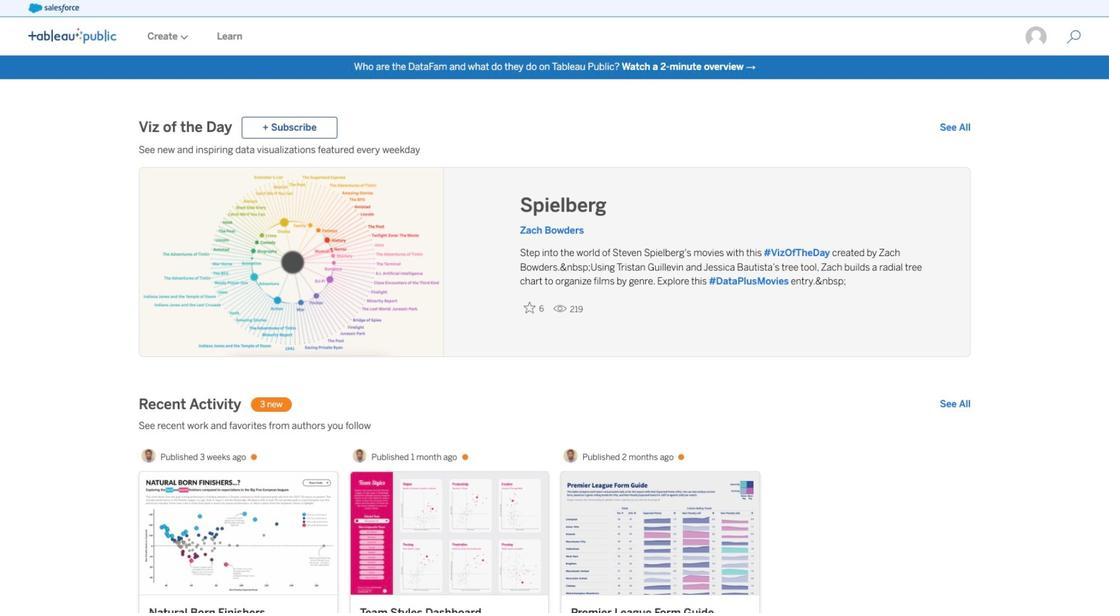 Task type: locate. For each thing, give the bounding box(es) containing it.
Add Favorite button
[[520, 299, 549, 318]]

2 horizontal spatial workbook thumbnail image
[[561, 473, 759, 595]]

1 horizontal spatial ben norland image
[[564, 449, 578, 463]]

2 ben norland image from the left
[[564, 449, 578, 463]]

1 horizontal spatial workbook thumbnail image
[[350, 473, 548, 595]]

ben norland image
[[353, 449, 367, 463], [564, 449, 578, 463]]

go to search image
[[1053, 30, 1095, 44]]

gary.orlando image
[[1025, 26, 1048, 48]]

tableau public viz of the day image
[[139, 168, 444, 358]]

0 horizontal spatial workbook thumbnail image
[[139, 473, 337, 595]]

salesforce logo image
[[29, 4, 80, 13]]

add favorite image
[[524, 302, 536, 314]]

1 ben norland image from the left
[[353, 449, 367, 463]]

workbook thumbnail image
[[139, 473, 337, 595], [350, 473, 548, 595], [561, 473, 759, 595]]

0 horizontal spatial ben norland image
[[353, 449, 367, 463]]

logo image
[[29, 28, 117, 43]]

see all viz of the day element
[[940, 121, 971, 135]]

see recent work and favorites from authors you follow element
[[139, 419, 971, 434]]

viz of the day heading
[[139, 118, 232, 137]]



Task type: vqa. For each thing, say whether or not it's contained in the screenshot.
80,992,039 at the right
no



Task type: describe. For each thing, give the bounding box(es) containing it.
recent activity heading
[[139, 396, 241, 415]]

create image
[[178, 35, 188, 40]]

1 workbook thumbnail image from the left
[[139, 473, 337, 595]]

ben norland image
[[142, 449, 156, 463]]

2 workbook thumbnail image from the left
[[350, 473, 548, 595]]

see all recent activity element
[[940, 398, 971, 412]]

ben norland image for 1st workbook thumbnail from right
[[564, 449, 578, 463]]

ben norland image for 2nd workbook thumbnail from left
[[353, 449, 367, 463]]

3 workbook thumbnail image from the left
[[561, 473, 759, 595]]

see new and inspiring data visualizations featured every weekday element
[[139, 143, 971, 158]]



